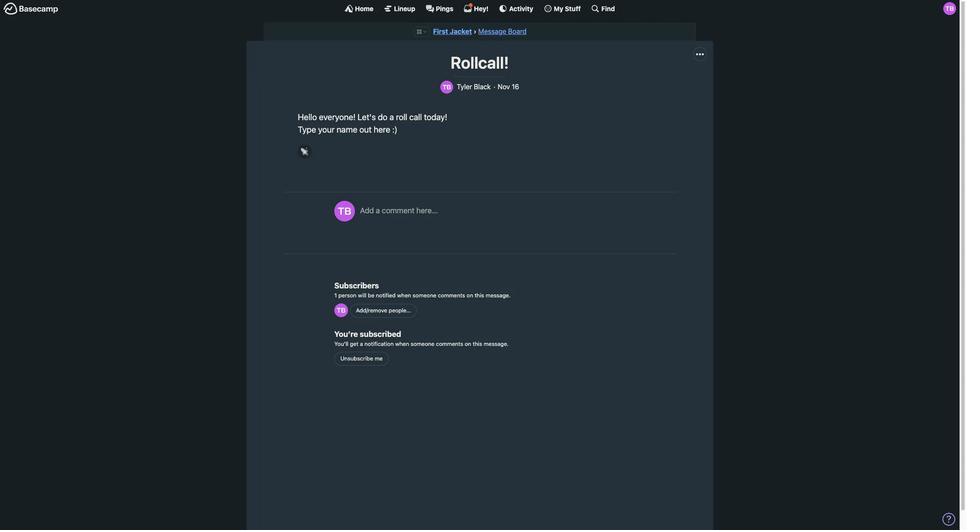 Task type: locate. For each thing, give the bounding box(es) containing it.
1 vertical spatial on
[[465, 341, 471, 347]]

on
[[467, 292, 473, 299], [465, 341, 471, 347]]

a
[[390, 112, 394, 122], [376, 206, 380, 215], [360, 341, 363, 347]]

1 vertical spatial when
[[395, 341, 409, 347]]

you're subscribed you'll get a notification when someone comments on this message.
[[334, 330, 509, 347]]

your
[[318, 125, 335, 134]]

0 horizontal spatial tyler black image
[[334, 201, 355, 222]]

this
[[475, 292, 484, 299], [473, 341, 482, 347]]

0 vertical spatial comments
[[438, 292, 465, 299]]

someone for you're
[[411, 341, 435, 347]]

a inside hello everyone! let's do a roll call today! type your name out here :)
[[390, 112, 394, 122]]

you'll
[[334, 341, 348, 347]]

today!
[[424, 112, 447, 122]]

a right do
[[390, 112, 394, 122]]

when right notification
[[395, 341, 409, 347]]

unsubscribe
[[340, 355, 373, 362]]

1 vertical spatial someone
[[411, 341, 435, 347]]

someone down people…
[[411, 341, 435, 347]]

me
[[375, 355, 383, 362]]

type
[[298, 125, 316, 134]]

a for everyone!
[[390, 112, 394, 122]]

when for you're
[[395, 341, 409, 347]]

message
[[478, 27, 506, 35]]

this inside subscribers 1 person will be notified when someone comments on this message.
[[475, 292, 484, 299]]

a inside you're subscribed you'll get a notification when someone comments on this message.
[[360, 341, 363, 347]]

add/remove people…
[[356, 307, 411, 314]]

hello
[[298, 112, 317, 122]]

0 vertical spatial a
[[390, 112, 394, 122]]

1 vertical spatial comments
[[436, 341, 463, 347]]

comments inside you're subscribed you'll get a notification when someone comments on this message.
[[436, 341, 463, 347]]

do
[[378, 112, 388, 122]]

0 vertical spatial when
[[397, 292, 411, 299]]

add
[[360, 206, 374, 215]]

›
[[474, 27, 477, 35]]

nov
[[498, 83, 510, 91]]

0 vertical spatial on
[[467, 292, 473, 299]]

first jacket
[[433, 27, 472, 35]]

stuff
[[565, 5, 581, 12]]

someone right notified
[[413, 292, 436, 299]]

1 vertical spatial a
[[376, 206, 380, 215]]

activity link
[[499, 4, 533, 13]]

message. inside subscribers 1 person will be notified when someone comments on this message.
[[486, 292, 511, 299]]

message. for you're
[[484, 341, 509, 347]]

add a comment here… button
[[360, 201, 668, 240]]

someone inside subscribers 1 person will be notified when someone comments on this message.
[[413, 292, 436, 299]]

1 vertical spatial message.
[[484, 341, 509, 347]]

message board link
[[478, 27, 527, 35]]

this inside you're subscribed you'll get a notification when someone comments on this message.
[[473, 341, 482, 347]]

1 horizontal spatial a
[[376, 206, 380, 215]]

hello everyone! let's do a roll call today! type your name out here :)
[[298, 112, 447, 134]]

this for you're
[[473, 341, 482, 347]]

message. for subscribers
[[486, 292, 511, 299]]

a right add
[[376, 206, 380, 215]]

comments for you're
[[436, 341, 463, 347]]

tyler
[[457, 83, 472, 91]]

comments inside subscribers 1 person will be notified when someone comments on this message.
[[438, 292, 465, 299]]

on for you're
[[465, 341, 471, 347]]

1 vertical spatial this
[[473, 341, 482, 347]]

first
[[433, 27, 448, 35]]

someone
[[413, 292, 436, 299], [411, 341, 435, 347]]

when up people…
[[397, 292, 411, 299]]

my stuff button
[[544, 4, 581, 13]]

1 horizontal spatial tyler black image
[[441, 81, 454, 93]]

on inside you're subscribed you'll get a notification when someone comments on this message.
[[465, 341, 471, 347]]

let's
[[358, 112, 376, 122]]

0 vertical spatial message.
[[486, 292, 511, 299]]

on for subscribers
[[467, 292, 473, 299]]

0 horizontal spatial tyler black image
[[334, 304, 348, 317]]

0 vertical spatial this
[[475, 292, 484, 299]]

0 horizontal spatial a
[[360, 341, 363, 347]]

someone inside you're subscribed you'll get a notification when someone comments on this message.
[[411, 341, 435, 347]]

people…
[[389, 307, 411, 314]]

person
[[339, 292, 356, 299]]

message. inside you're subscribed you'll get a notification when someone comments on this message.
[[484, 341, 509, 347]]

lineup link
[[384, 4, 415, 13]]

pings button
[[426, 4, 453, 13]]

:)
[[392, 125, 398, 134]]

comments
[[438, 292, 465, 299], [436, 341, 463, 347]]

0 vertical spatial tyler black image
[[944, 2, 956, 15]]

tyler black image left the tyler
[[441, 81, 454, 93]]

a right get
[[360, 341, 363, 347]]

message.
[[486, 292, 511, 299], [484, 341, 509, 347]]

tyler black image
[[441, 81, 454, 93], [334, 201, 355, 222]]

when inside subscribers 1 person will be notified when someone comments on this message.
[[397, 292, 411, 299]]

0 vertical spatial someone
[[413, 292, 436, 299]]

jacket
[[450, 27, 472, 35]]

here…
[[417, 206, 438, 215]]

2 vertical spatial a
[[360, 341, 363, 347]]

this for subscribers
[[475, 292, 484, 299]]

1 vertical spatial tyler black image
[[334, 304, 348, 317]]

everyone!
[[319, 112, 356, 122]]

notification
[[365, 341, 394, 347]]

a inside button
[[376, 206, 380, 215]]

tyler black image
[[944, 2, 956, 15], [334, 304, 348, 317]]

2 horizontal spatial a
[[390, 112, 394, 122]]

when inside you're subscribed you'll get a notification when someone comments on this message.
[[395, 341, 409, 347]]

when for subscribers
[[397, 292, 411, 299]]

when
[[397, 292, 411, 299], [395, 341, 409, 347]]

hey! button
[[464, 3, 489, 13]]

on inside subscribers 1 person will be notified when someone comments on this message.
[[467, 292, 473, 299]]

out
[[360, 125, 372, 134]]

0 vertical spatial tyler black image
[[441, 81, 454, 93]]

tyler black image left add
[[334, 201, 355, 222]]



Task type: describe. For each thing, give the bounding box(es) containing it.
1 horizontal spatial tyler black image
[[944, 2, 956, 15]]

be
[[368, 292, 374, 299]]

home link
[[345, 4, 374, 13]]

you're
[[334, 330, 358, 339]]

1 vertical spatial tyler black image
[[334, 201, 355, 222]]

activity
[[509, 5, 533, 12]]

nov 16 element
[[498, 83, 519, 91]]

will
[[358, 292, 366, 299]]

a for subscribed
[[360, 341, 363, 347]]

comment
[[382, 206, 415, 215]]

tyler black
[[457, 83, 491, 91]]

here
[[374, 125, 390, 134]]

comments for subscribers
[[438, 292, 465, 299]]

unsubscribe me button
[[334, 352, 389, 366]]

name
[[337, 125, 357, 134]]

main element
[[0, 0, 960, 17]]

home
[[355, 5, 374, 12]]

nov 16
[[498, 83, 519, 91]]

notified
[[376, 292, 396, 299]]

get
[[350, 341, 358, 347]]

1
[[334, 292, 337, 299]]

pings
[[436, 5, 453, 12]]

find
[[602, 5, 615, 12]]

black
[[474, 83, 491, 91]]

unsubscribe me
[[340, 355, 383, 362]]

hey!
[[474, 5, 489, 12]]

add/remove people… link
[[350, 304, 417, 318]]

call
[[409, 112, 422, 122]]

add a comment here…
[[360, 206, 438, 215]]

roll
[[396, 112, 407, 122]]

first jacket link
[[433, 27, 472, 35]]

switch accounts image
[[3, 2, 58, 15]]

board
[[508, 27, 527, 35]]

add/remove
[[356, 307, 387, 314]]

find button
[[591, 4, 615, 13]]

rollcall!
[[451, 53, 509, 72]]

› message board
[[474, 27, 527, 35]]

subscribers
[[334, 281, 379, 290]]

someone for subscribers
[[413, 292, 436, 299]]

my stuff
[[554, 5, 581, 12]]

my
[[554, 5, 564, 12]]

subscribed
[[360, 330, 401, 339]]

subscribers 1 person will be notified when someone comments on this message.
[[334, 281, 511, 299]]

lineup
[[394, 5, 415, 12]]

16
[[512, 83, 519, 91]]



Task type: vqa. For each thing, say whether or not it's contained in the screenshot.
update
no



